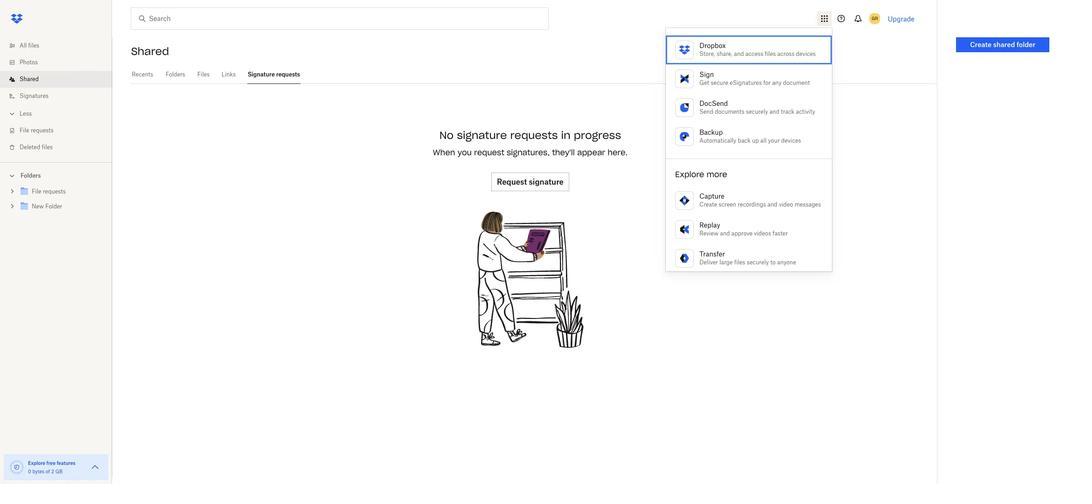 Task type: locate. For each thing, give the bounding box(es) containing it.
all files
[[20, 42, 39, 49]]

0 horizontal spatial shared
[[20, 76, 39, 83]]

and right share,
[[735, 50, 744, 57]]

1 vertical spatial folders
[[21, 172, 41, 179]]

securely
[[747, 108, 769, 115], [747, 259, 769, 266]]

dropbox image
[[7, 9, 26, 28]]

links link
[[221, 65, 236, 83]]

folders inside button
[[21, 172, 41, 179]]

upgrade
[[888, 15, 915, 23]]

1 horizontal spatial folders
[[166, 71, 185, 78]]

0 vertical spatial create
[[971, 41, 992, 49]]

1 vertical spatial devices
[[782, 137, 802, 144]]

create
[[971, 41, 992, 49], [700, 201, 718, 208]]

folders down deleted
[[21, 172, 41, 179]]

tab list
[[131, 65, 938, 84]]

dropbox store, share, and access files across devices
[[700, 42, 816, 57]]

signature
[[248, 71, 275, 78]]

gb
[[55, 469, 63, 475]]

upgrade link
[[888, 15, 915, 23]]

create inside capture create screen recordings and video messages
[[700, 201, 718, 208]]

requests
[[276, 71, 300, 78], [31, 127, 54, 134], [511, 129, 558, 142]]

recordings
[[738, 201, 767, 208]]

and left video at the top right of the page
[[768, 201, 778, 208]]

1 vertical spatial explore
[[28, 461, 45, 466]]

explore free features 0 bytes of 2 gb
[[28, 461, 76, 475]]

requests right signature
[[276, 71, 300, 78]]

explore
[[676, 170, 705, 179], [28, 461, 45, 466]]

any
[[773, 79, 782, 86]]

shared
[[131, 45, 169, 58], [20, 76, 39, 83]]

create left shared at top right
[[971, 41, 992, 49]]

and inside capture create screen recordings and video messages
[[768, 201, 778, 208]]

shared up recents link
[[131, 45, 169, 58]]

transfer
[[700, 250, 725, 258]]

files left across
[[765, 50, 776, 57]]

create down capture
[[700, 201, 718, 208]]

up
[[753, 137, 759, 144]]

explore up the bytes
[[28, 461, 45, 466]]

recents
[[132, 71, 153, 78]]

all
[[20, 42, 27, 49]]

create shared folder button
[[957, 37, 1050, 52]]

secure
[[711, 79, 729, 86]]

file requests
[[20, 127, 54, 134]]

and right the review
[[721, 230, 730, 237]]

securely up the backup automatically back up all your devices
[[747, 108, 769, 115]]

shared down "photos"
[[20, 76, 39, 83]]

signatures,
[[507, 148, 550, 157]]

requests inside 'link'
[[31, 127, 54, 134]]

documents
[[715, 108, 745, 115]]

folders link
[[165, 65, 186, 83]]

securely inside "transfer deliver large files securely to anyone"
[[747, 259, 769, 266]]

folders left files at the top of the page
[[166, 71, 185, 78]]

explore more
[[676, 170, 728, 179]]

and left track
[[770, 108, 780, 115]]

0 horizontal spatial create
[[700, 201, 718, 208]]

messages
[[795, 201, 822, 208]]

signature requests link
[[247, 65, 301, 83]]

securely left to
[[747, 259, 769, 266]]

devices right across
[[797, 50, 816, 57]]

files right large
[[735, 259, 746, 266]]

appear
[[578, 148, 606, 157]]

shared list item
[[0, 71, 112, 88]]

devices right your
[[782, 137, 802, 144]]

capture
[[700, 192, 725, 200]]

large
[[720, 259, 733, 266]]

devices inside dropbox store, share, and access files across devices
[[797, 50, 816, 57]]

1 horizontal spatial explore
[[676, 170, 705, 179]]

0 vertical spatial explore
[[676, 170, 705, 179]]

files
[[28, 42, 39, 49], [765, 50, 776, 57], [42, 144, 53, 151], [735, 259, 746, 266]]

0 vertical spatial securely
[[747, 108, 769, 115]]

files right all
[[28, 42, 39, 49]]

explore inside explore free features 0 bytes of 2 gb
[[28, 461, 45, 466]]

recents link
[[131, 65, 154, 83]]

and inside dropbox store, share, and access files across devices
[[735, 50, 744, 57]]

group
[[0, 183, 112, 221]]

backup
[[700, 128, 723, 136]]

links
[[222, 71, 236, 78]]

0 horizontal spatial explore
[[28, 461, 45, 466]]

0 vertical spatial shared
[[131, 45, 169, 58]]

folders
[[166, 71, 185, 78], [21, 172, 41, 179]]

2 horizontal spatial requests
[[511, 129, 558, 142]]

0 horizontal spatial folders
[[21, 172, 41, 179]]

deleted files link
[[7, 139, 112, 156]]

1 vertical spatial securely
[[747, 259, 769, 266]]

0 vertical spatial devices
[[797, 50, 816, 57]]

here.
[[608, 148, 628, 157]]

access
[[746, 50, 764, 57]]

0 vertical spatial folders
[[166, 71, 185, 78]]

dropbox
[[700, 42, 726, 49]]

0 horizontal spatial requests
[[31, 127, 54, 134]]

1 vertical spatial create
[[700, 201, 718, 208]]

replay review and approve videos faster
[[700, 221, 788, 237]]

requests right the file
[[31, 127, 54, 134]]

list
[[0, 32, 112, 162]]

requests up when you request signatures, they'll appear here.
[[511, 129, 558, 142]]

explore left more
[[676, 170, 705, 179]]

automatically
[[700, 137, 737, 144]]

create shared folder
[[971, 41, 1036, 49]]

folder
[[1017, 41, 1036, 49]]

2
[[51, 469, 54, 475]]

capture create screen recordings and video messages
[[700, 192, 822, 208]]

1 vertical spatial shared
[[20, 76, 39, 83]]

signatures link
[[7, 88, 112, 105]]

devices
[[797, 50, 816, 57], [782, 137, 802, 144]]

1 horizontal spatial requests
[[276, 71, 300, 78]]

when you request signatures, they'll appear here.
[[433, 148, 628, 157]]

1 horizontal spatial create
[[971, 41, 992, 49]]

and inside 'replay review and approve videos faster'
[[721, 230, 730, 237]]

1 horizontal spatial shared
[[131, 45, 169, 58]]

shared
[[994, 41, 1016, 49]]

request
[[474, 148, 505, 157]]

files right deleted
[[42, 144, 53, 151]]

files link
[[197, 65, 210, 83]]

file
[[20, 127, 29, 134]]

sign
[[700, 71, 714, 78]]



Task type: vqa. For each thing, say whether or not it's contained in the screenshot.
and in the Dropbox Store, share, and access files across devices
yes



Task type: describe. For each thing, give the bounding box(es) containing it.
replay
[[700, 221, 721, 229]]

signature requests
[[248, 71, 300, 78]]

for
[[764, 79, 771, 86]]

0
[[28, 469, 31, 475]]

document
[[784, 79, 811, 86]]

deleted files
[[20, 144, 53, 151]]

they'll
[[553, 148, 575, 157]]

esignatures
[[730, 79, 762, 86]]

review
[[700, 230, 719, 237]]

store,
[[700, 50, 716, 57]]

requests for signature requests
[[276, 71, 300, 78]]

files
[[197, 71, 210, 78]]

transfer deliver large files securely to anyone
[[700, 250, 797, 266]]

faster
[[773, 230, 788, 237]]

tab list containing recents
[[131, 65, 938, 84]]

get
[[700, 79, 710, 86]]

signatures
[[20, 92, 49, 99]]

create inside button
[[971, 41, 992, 49]]

screen
[[719, 201, 737, 208]]

shared inside 'link'
[[20, 76, 39, 83]]

requests for file requests
[[31, 127, 54, 134]]

explore for explore free features 0 bytes of 2 gb
[[28, 461, 45, 466]]

docsend send documents securely and track activity
[[700, 99, 816, 115]]

features
[[57, 461, 76, 466]]

when
[[433, 148, 455, 157]]

across
[[778, 50, 795, 57]]

folders button
[[0, 169, 112, 183]]

all
[[761, 137, 767, 144]]

free
[[47, 461, 56, 466]]

activity
[[797, 108, 816, 115]]

deliver
[[700, 259, 719, 266]]

progress
[[574, 129, 622, 142]]

send
[[700, 108, 714, 115]]

sign get secure esignatures for any document
[[700, 71, 811, 86]]

approve
[[732, 230, 753, 237]]

securely inside the docsend send documents securely and track activity
[[747, 108, 769, 115]]

track
[[782, 108, 795, 115]]

explore for explore more
[[676, 170, 705, 179]]

bytes
[[32, 469, 44, 475]]

docsend
[[700, 99, 729, 107]]

videos
[[755, 230, 772, 237]]

video
[[780, 201, 794, 208]]

in
[[562, 129, 571, 142]]

list containing all files
[[0, 32, 112, 162]]

all files link
[[7, 37, 112, 54]]

devices inside the backup automatically back up all your devices
[[782, 137, 802, 144]]

of
[[46, 469, 50, 475]]

back
[[738, 137, 751, 144]]

illustration of an empty shelf image
[[461, 210, 601, 350]]

and inside the docsend send documents securely and track activity
[[770, 108, 780, 115]]

anyone
[[778, 259, 797, 266]]

quota usage element
[[9, 460, 24, 475]]

files inside "transfer deliver large files securely to anyone"
[[735, 259, 746, 266]]

more
[[707, 170, 728, 179]]

deleted
[[20, 144, 40, 151]]

photos link
[[7, 54, 112, 71]]

backup automatically back up all your devices
[[700, 128, 802, 144]]

less
[[20, 110, 32, 117]]

no signature requests in progress
[[440, 129, 622, 142]]

you
[[458, 148, 472, 157]]

your
[[769, 137, 780, 144]]

less image
[[7, 109, 17, 119]]

photos
[[20, 59, 38, 66]]

file requests link
[[7, 122, 112, 139]]

share,
[[717, 50, 733, 57]]

shared link
[[7, 71, 112, 88]]

files inside dropbox store, share, and access files across devices
[[765, 50, 776, 57]]

no
[[440, 129, 454, 142]]

to
[[771, 259, 776, 266]]

signature
[[457, 129, 507, 142]]



